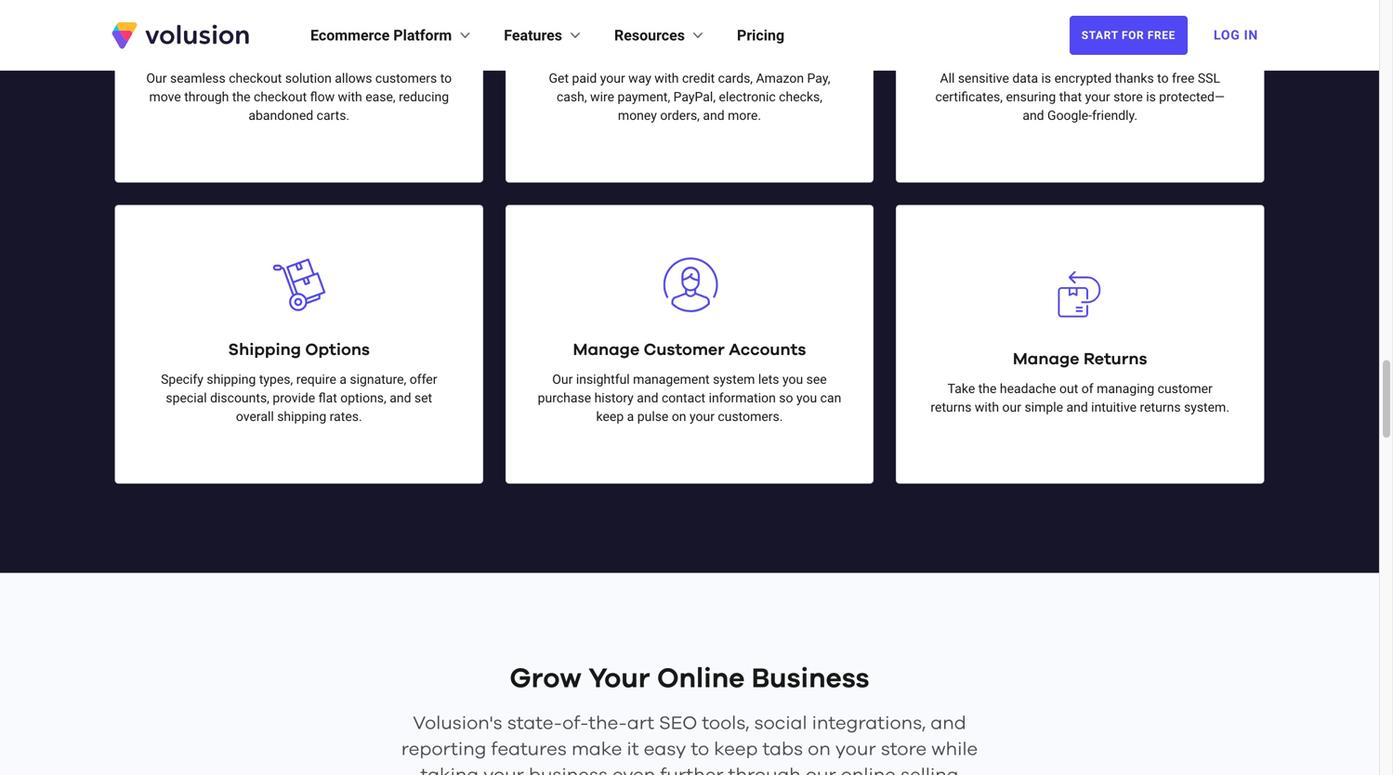 Task type: locate. For each thing, give the bounding box(es) containing it.
your down 'contact'
[[690, 409, 715, 425]]

to inside all sensitive data is encrypted thanks to free ssl certificates, ensuring that your store is protected— and google-friendly.
[[1158, 71, 1169, 86]]

tabs
[[763, 741, 803, 759]]

move
[[149, 89, 181, 105]]

contact
[[662, 391, 706, 406]]

gateway
[[559, 41, 633, 57]]

0 horizontal spatial store
[[881, 741, 927, 759]]

get paid your way with credit cards, amazon pay, cash, wire payment, paypal, electronic checks, money orders, and more.
[[549, 71, 831, 123]]

1 vertical spatial the
[[979, 381, 997, 397]]

through down seamless on the left top
[[184, 89, 229, 105]]

1 vertical spatial on
[[808, 741, 831, 759]]

keep down history
[[596, 409, 624, 425]]

0 horizontal spatial with
[[338, 89, 362, 105]]

and up pulse
[[637, 391, 659, 406]]

0 vertical spatial through
[[184, 89, 229, 105]]

0 vertical spatial the
[[232, 89, 251, 105]]

0 horizontal spatial our
[[146, 71, 167, 86]]

2 vertical spatial with
[[975, 400, 999, 415]]

1 horizontal spatial to
[[691, 741, 710, 759]]

and inside our insightful management system lets you see purchase history and contact information so you can keep a pulse on your customers.
[[637, 391, 659, 406]]

manage up 'insightful'
[[573, 342, 640, 359]]

keep
[[596, 409, 624, 425], [714, 741, 758, 759]]

resources button
[[615, 24, 707, 46]]

you up so
[[783, 372, 803, 387]]

0 vertical spatial our
[[1003, 400, 1022, 415]]

take the headache out of managing customer returns with our simple and intuitive returns system.
[[931, 381, 1230, 415]]

1 vertical spatial keep
[[714, 741, 758, 759]]

the right take in the right of the page
[[979, 381, 997, 397]]

returns down take in the right of the page
[[931, 400, 972, 415]]

1 vertical spatial a
[[627, 409, 634, 425]]

to inside volusion's state-of-the-art seo tools, social integrations, and reporting features make it easy to keep tabs on your store while taking your business even further through our online selli
[[691, 741, 710, 759]]

0 horizontal spatial is
[[1042, 71, 1052, 86]]

modern checkout solution link
[[190, 41, 408, 57]]

protected—
[[1160, 89, 1225, 105]]

with down take in the right of the page
[[975, 400, 999, 415]]

store down thanks
[[1114, 89, 1143, 105]]

0 vertical spatial store
[[1114, 89, 1143, 105]]

on for pulse
[[672, 409, 687, 425]]

gateway & payment processing
[[559, 41, 821, 57]]

a right require
[[340, 372, 347, 387]]

1 horizontal spatial store
[[1114, 89, 1143, 105]]

and down paypal,
[[703, 108, 725, 123]]

0 vertical spatial on
[[672, 409, 687, 425]]

with down allows
[[338, 89, 362, 105]]

0 horizontal spatial on
[[672, 409, 687, 425]]

0 horizontal spatial returns
[[931, 400, 972, 415]]

1 horizontal spatial our
[[1003, 400, 1022, 415]]

grow
[[510, 665, 582, 693]]

0 horizontal spatial through
[[184, 89, 229, 105]]

the inside the our seamless checkout solution allows customers to move through the checkout flow with ease, reducing abandoned carts.
[[232, 89, 251, 105]]

your up wire
[[600, 71, 625, 86]]

0 vertical spatial a
[[340, 372, 347, 387]]

and up while in the bottom of the page
[[931, 715, 967, 733]]

easy
[[644, 741, 686, 759]]

store up "online"
[[881, 741, 927, 759]]

integrations,
[[812, 715, 926, 733]]

our up purchase
[[552, 372, 573, 387]]

you right so
[[797, 391, 817, 406]]

in
[[1244, 27, 1259, 43]]

log in
[[1214, 27, 1259, 43]]

a inside specify shipping types, require a signature, offer special discounts, provide flat options, and set overall shipping rates.
[[340, 372, 347, 387]]

the
[[232, 89, 251, 105], [979, 381, 997, 397]]

1 vertical spatial through
[[728, 767, 801, 775]]

1 horizontal spatial ssl
[[1198, 71, 1221, 86]]

1 horizontal spatial our
[[552, 372, 573, 387]]

ssl inside all sensitive data is encrypted thanks to free ssl certificates, ensuring that your store is protected— and google-friendly.
[[1198, 71, 1221, 86]]

data
[[1013, 71, 1038, 86]]

0 horizontal spatial ssl
[[1014, 41, 1045, 57]]

shipping down provide
[[277, 409, 327, 425]]

0 horizontal spatial the
[[232, 89, 251, 105]]

is down thanks
[[1146, 89, 1156, 105]]

and inside specify shipping types, require a signature, offer special discounts, provide flat options, and set overall shipping rates.
[[390, 391, 411, 406]]

signature,
[[350, 372, 407, 387]]

and inside 'get paid your way with credit cards, amazon pay, cash, wire payment, paypal, electronic checks, money orders, and more.'
[[703, 108, 725, 123]]

0 vertical spatial with
[[655, 71, 679, 86]]

volusion's state-of-the-art seo tools, social integrations, and reporting features make it easy to keep tabs on your store while taking your business even further through our online selli
[[401, 715, 978, 775]]

abandoned
[[249, 108, 313, 123]]

0 horizontal spatial a
[[340, 372, 347, 387]]

on inside our insightful management system lets you see purchase history and contact information so you can keep a pulse on your customers.
[[672, 409, 687, 425]]

make
[[572, 741, 622, 759]]

1 horizontal spatial shipping
[[277, 409, 327, 425]]

1 horizontal spatial the
[[979, 381, 997, 397]]

our down headache
[[1003, 400, 1022, 415]]

1 horizontal spatial keep
[[714, 741, 758, 759]]

a left pulse
[[627, 409, 634, 425]]

features button
[[504, 24, 585, 46]]

to inside the our seamless checkout solution allows customers to move through the checkout flow with ease, reducing abandoned carts.
[[440, 71, 452, 86]]

our left "online"
[[806, 767, 836, 775]]

and down out
[[1067, 400, 1088, 415]]

reducing
[[399, 89, 449, 105]]

electronic
[[719, 89, 776, 105]]

with inside take the headache out of managing customer returns with our simple and intuitive returns system.
[[975, 400, 999, 415]]

&
[[637, 41, 648, 57]]

1 returns from the left
[[931, 400, 972, 415]]

our inside our insightful management system lets you see purchase history and contact information so you can keep a pulse on your customers.
[[552, 372, 573, 387]]

seo
[[659, 715, 697, 733]]

your up "online"
[[836, 741, 876, 759]]

shipping
[[228, 342, 301, 359]]

0 vertical spatial keep
[[596, 409, 624, 425]]

0 vertical spatial ssl
[[1014, 41, 1045, 57]]

our inside the our seamless checkout solution allows customers to move through the checkout flow with ease, reducing abandoned carts.
[[146, 71, 167, 86]]

amazon
[[756, 71, 804, 86]]

to left "free"
[[1158, 71, 1169, 86]]

manage for manage customer accounts
[[573, 342, 640, 359]]

and left set on the bottom
[[390, 391, 411, 406]]

system
[[713, 372, 755, 387]]

2 horizontal spatial to
[[1158, 71, 1169, 86]]

our
[[1003, 400, 1022, 415], [806, 767, 836, 775]]

with inside 'get paid your way with credit cards, amazon pay, cash, wire payment, paypal, electronic checks, money orders, and more.'
[[655, 71, 679, 86]]

payment
[[652, 41, 727, 57]]

payment,
[[618, 89, 670, 105]]

processing
[[731, 41, 821, 57]]

1 vertical spatial our
[[552, 372, 573, 387]]

0 horizontal spatial to
[[440, 71, 452, 86]]

keep inside volusion's state-of-the-art seo tools, social integrations, and reporting features make it easy to keep tabs on your store while taking your business even further through our online selli
[[714, 741, 758, 759]]

you
[[783, 372, 803, 387], [797, 391, 817, 406]]

on right the tabs
[[808, 741, 831, 759]]

manage
[[573, 342, 640, 359], [1013, 351, 1080, 368]]

is right data at the top of page
[[1042, 71, 1052, 86]]

1 vertical spatial ssl
[[1198, 71, 1221, 86]]

0 vertical spatial our
[[146, 71, 167, 86]]

1 horizontal spatial returns
[[1140, 400, 1181, 415]]

purchase
[[538, 391, 591, 406]]

customers
[[375, 71, 437, 86]]

customer
[[644, 342, 725, 359]]

ssl
[[1014, 41, 1045, 57], [1198, 71, 1221, 86]]

store
[[1114, 89, 1143, 105], [881, 741, 927, 759]]

returns down 'customer'
[[1140, 400, 1181, 415]]

on down 'contact'
[[672, 409, 687, 425]]

1 horizontal spatial with
[[655, 71, 679, 86]]

to up reducing
[[440, 71, 452, 86]]

0 horizontal spatial our
[[806, 767, 836, 775]]

0 vertical spatial shipping
[[207, 372, 256, 387]]

features
[[491, 741, 567, 759]]

manage up headache
[[1013, 351, 1080, 368]]

1 horizontal spatial through
[[728, 767, 801, 775]]

your down encrypted
[[1085, 89, 1111, 105]]

the up 'abandoned'
[[232, 89, 251, 105]]

1 vertical spatial with
[[338, 89, 362, 105]]

0 horizontal spatial manage
[[573, 342, 640, 359]]

our up move
[[146, 71, 167, 86]]

checkout up 'abandoned'
[[254, 89, 307, 105]]

0 horizontal spatial keep
[[596, 409, 624, 425]]

on inside volusion's state-of-the-art seo tools, social integrations, and reporting features make it easy to keep tabs on your store while taking your business even further through our online selli
[[808, 741, 831, 759]]

ssl up protected—
[[1198, 71, 1221, 86]]

1 vertical spatial store
[[881, 741, 927, 759]]

checkout down modern
[[229, 71, 282, 86]]

volusion's
[[413, 715, 503, 733]]

specify shipping types, require a signature, offer special discounts, provide flat options, and set overall shipping rates.
[[161, 372, 437, 425]]

out
[[1060, 381, 1079, 397]]

and inside take the headache out of managing customer returns with our simple and intuitive returns system.
[[1067, 400, 1088, 415]]

1 horizontal spatial on
[[808, 741, 831, 759]]

with right way
[[655, 71, 679, 86]]

and down ensuring
[[1023, 108, 1045, 123]]

our inside volusion's state-of-the-art seo tools, social integrations, and reporting features make it easy to keep tabs on your store while taking your business even further through our online selli
[[806, 767, 836, 775]]

2 horizontal spatial with
[[975, 400, 999, 415]]

friendly.
[[1092, 108, 1138, 123]]

taking
[[421, 767, 479, 775]]

1 horizontal spatial a
[[627, 409, 634, 425]]

shipping up discounts,
[[207, 372, 256, 387]]

keep down tools,
[[714, 741, 758, 759]]

state-
[[507, 715, 563, 733]]

sensitive
[[958, 71, 1009, 86]]

take
[[948, 381, 975, 397]]

insightful
[[576, 372, 630, 387]]

money
[[618, 108, 657, 123]]

special
[[166, 391, 207, 406]]

1 horizontal spatial is
[[1146, 89, 1156, 105]]

ecommerce
[[310, 26, 390, 44]]

through down the tabs
[[728, 767, 801, 775]]

1 vertical spatial shipping
[[277, 409, 327, 425]]

1 vertical spatial you
[[797, 391, 817, 406]]

to up further at the bottom
[[691, 741, 710, 759]]

ensuring
[[1006, 89, 1056, 105]]

your inside 'get paid your way with credit cards, amazon pay, cash, wire payment, paypal, electronic checks, money orders, and more.'
[[600, 71, 625, 86]]

1 horizontal spatial manage
[[1013, 351, 1080, 368]]

can
[[821, 391, 842, 406]]

customers.
[[718, 409, 783, 425]]

way
[[629, 71, 652, 86]]

intuitive
[[1092, 400, 1137, 415]]

your inside all sensitive data is encrypted thanks to free ssl certificates, ensuring that your store is protected— and google-friendly.
[[1085, 89, 1111, 105]]

ssl up data at the top of page
[[1014, 41, 1045, 57]]

1 vertical spatial our
[[806, 767, 836, 775]]

ease,
[[366, 89, 396, 105]]



Task type: vqa. For each thing, say whether or not it's contained in the screenshot.
carts. in the left top of the page
yes



Task type: describe. For each thing, give the bounding box(es) containing it.
our inside take the headache out of managing customer returns with our simple and intuitive returns system.
[[1003, 400, 1022, 415]]

checkout
[[257, 41, 336, 57]]

all sensitive data is encrypted thanks to free ssl certificates, ensuring that your store is protected— and google-friendly.
[[936, 71, 1225, 123]]

headache
[[1000, 381, 1057, 397]]

start for free link
[[1070, 16, 1188, 55]]

cash,
[[557, 89, 587, 105]]

more.
[[728, 108, 761, 123]]

all
[[940, 71, 955, 86]]

through inside volusion's state-of-the-art seo tools, social integrations, and reporting features make it easy to keep tabs on your store while taking your business even further through our online selli
[[728, 767, 801, 775]]

our for insightful
[[552, 372, 573, 387]]

on for tabs
[[808, 741, 831, 759]]

even
[[613, 767, 656, 775]]

information
[[709, 391, 776, 406]]

online
[[657, 665, 745, 693]]

pay,
[[807, 71, 831, 86]]

allows
[[335, 71, 372, 86]]

business
[[752, 665, 870, 693]]

checks,
[[779, 89, 823, 105]]

1 vertical spatial checkout
[[254, 89, 307, 105]]

your down the features
[[483, 767, 524, 775]]

encrypted
[[1055, 71, 1112, 86]]

carts.
[[317, 108, 350, 123]]

pulse
[[637, 409, 669, 425]]

paid
[[572, 71, 597, 86]]

our seamless checkout solution allows customers to move through the checkout flow with ease, reducing abandoned carts.
[[146, 71, 452, 123]]

your inside our insightful management system lets you see purchase history and contact information so you can keep a pulse on your customers.
[[690, 409, 715, 425]]

tools,
[[702, 715, 750, 733]]

log
[[1214, 27, 1241, 43]]

resources
[[615, 26, 685, 44]]

ssl certificates link
[[1014, 41, 1147, 57]]

to for customers
[[440, 71, 452, 86]]

set
[[415, 391, 432, 406]]

free
[[1172, 71, 1195, 86]]

credit
[[682, 71, 715, 86]]

certificates
[[1049, 41, 1147, 57]]

modern checkout solution
[[190, 41, 408, 57]]

reporting
[[401, 741, 487, 759]]

ecommerce platform
[[310, 26, 452, 44]]

wire
[[590, 89, 614, 105]]

options,
[[340, 391, 387, 406]]

0 vertical spatial you
[[783, 372, 803, 387]]

store inside all sensitive data is encrypted thanks to free ssl certificates, ensuring that your store is protected— and google-friendly.
[[1114, 89, 1143, 105]]

accounts
[[729, 342, 806, 359]]

0 vertical spatial checkout
[[229, 71, 282, 86]]

keep inside our insightful management system lets you see purchase history and contact information so you can keep a pulse on your customers.
[[596, 409, 624, 425]]

platform
[[393, 26, 452, 44]]

flow
[[310, 89, 335, 105]]

1 vertical spatial is
[[1146, 89, 1156, 105]]

ssl certificates
[[1014, 41, 1147, 57]]

store inside volusion's state-of-the-art seo tools, social integrations, and reporting features make it easy to keep tabs on your store while taking your business even further through our online selli
[[881, 741, 927, 759]]

that
[[1060, 89, 1082, 105]]

offer
[[410, 372, 437, 387]]

history
[[595, 391, 634, 406]]

lets
[[758, 372, 779, 387]]

while
[[932, 741, 978, 759]]

social
[[754, 715, 807, 733]]

2 returns from the left
[[1140, 400, 1181, 415]]

our for seamless
[[146, 71, 167, 86]]

customer
[[1158, 381, 1213, 397]]

your
[[589, 665, 650, 693]]

the inside take the headache out of managing customer returns with our simple and intuitive returns system.
[[979, 381, 997, 397]]

further
[[660, 767, 724, 775]]

rates.
[[330, 409, 362, 425]]

and inside all sensitive data is encrypted thanks to free ssl certificates, ensuring that your store is protected— and google-friendly.
[[1023, 108, 1045, 123]]

for
[[1122, 29, 1145, 42]]

types,
[[259, 372, 293, 387]]

of
[[1082, 381, 1094, 397]]

manage customer accounts
[[573, 342, 806, 359]]

manage returns
[[1013, 351, 1148, 368]]

thanks
[[1115, 71, 1154, 86]]

management
[[633, 372, 710, 387]]

managing
[[1097, 381, 1155, 397]]

ecommerce platform button
[[310, 24, 474, 46]]

manage for manage returns
[[1013, 351, 1080, 368]]

grow your online business
[[510, 665, 870, 693]]

through inside the our seamless checkout solution allows customers to move through the checkout flow with ease, reducing abandoned carts.
[[184, 89, 229, 105]]

and inside volusion's state-of-the-art seo tools, social integrations, and reporting features make it easy to keep tabs on your store while taking your business even further through our online selli
[[931, 715, 967, 733]]

overall
[[236, 409, 274, 425]]

the-
[[589, 715, 627, 733]]

0 vertical spatial is
[[1042, 71, 1052, 86]]

with inside the our seamless checkout solution allows customers to move through the checkout flow with ease, reducing abandoned carts.
[[338, 89, 362, 105]]

paypal,
[[674, 89, 716, 105]]

system.
[[1184, 400, 1230, 415]]

our insightful management system lets you see purchase history and contact information so you can keep a pulse on your customers.
[[538, 372, 842, 425]]

gateway & payment processing link
[[559, 41, 821, 57]]

of-
[[563, 715, 589, 733]]

features
[[504, 26, 562, 44]]

options
[[305, 342, 370, 359]]

so
[[779, 391, 793, 406]]

pricing link
[[737, 24, 785, 46]]

a inside our insightful management system lets you see purchase history and contact information so you can keep a pulse on your customers.
[[627, 409, 634, 425]]

0 horizontal spatial shipping
[[207, 372, 256, 387]]

business
[[529, 767, 608, 775]]

pricing
[[737, 26, 785, 44]]

see
[[807, 372, 827, 387]]

seamless
[[170, 71, 226, 86]]

it
[[627, 741, 639, 759]]

to for thanks
[[1158, 71, 1169, 86]]

specify
[[161, 372, 203, 387]]

discounts,
[[210, 391, 270, 406]]

cards,
[[718, 71, 753, 86]]



